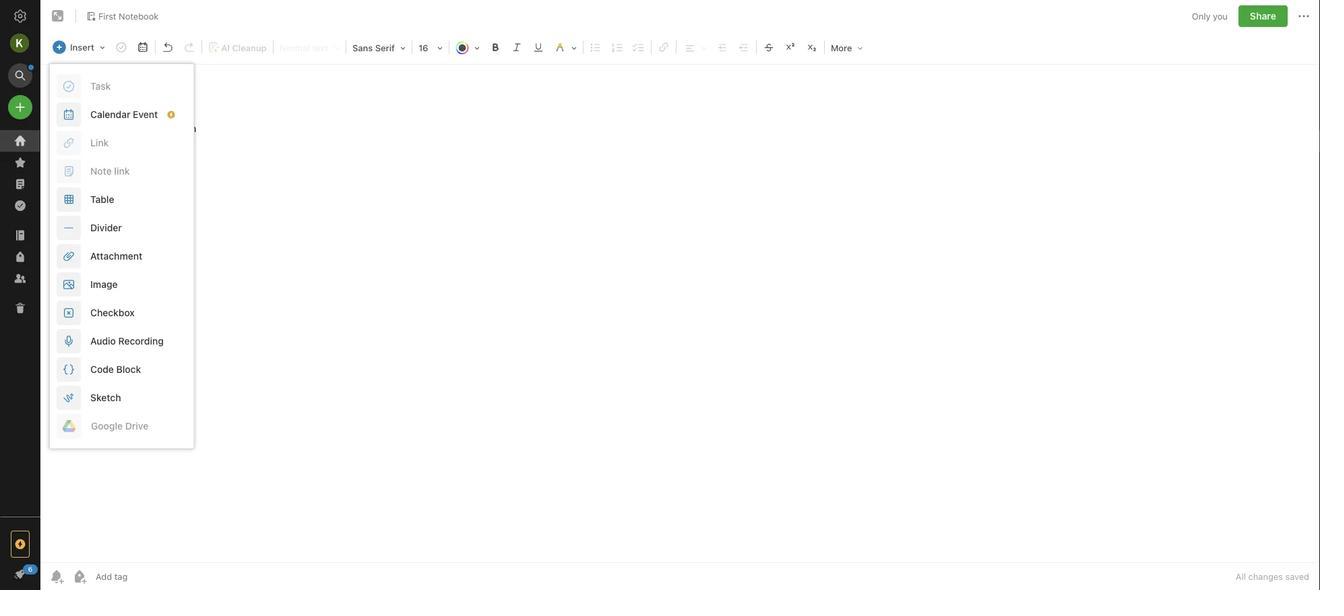 Task type: describe. For each thing, give the bounding box(es) containing it.
note window element
[[40, 0, 1321, 590]]

saved
[[1286, 571, 1310, 582]]

note
[[90, 166, 112, 177]]

share
[[1251, 10, 1277, 22]]

black friday offer image
[[12, 536, 28, 552]]

changes
[[1249, 571, 1284, 582]]

calendar
[[90, 109, 130, 120]]

block
[[116, 364, 141, 375]]

only you
[[1193, 11, 1229, 21]]

note link
[[90, 166, 130, 177]]

task link
[[50, 72, 194, 100]]

Help and Learning task checklist field
[[0, 563, 40, 585]]

Add tag field
[[94, 571, 196, 582]]

undo image
[[158, 38, 177, 57]]

checkbox link
[[50, 299, 194, 327]]

add tag image
[[71, 568, 88, 585]]

first notebook
[[98, 11, 159, 21]]

sketch
[[90, 392, 121, 403]]

image
[[90, 279, 118, 290]]

settings image
[[12, 8, 28, 24]]

attachment
[[90, 251, 142, 262]]

strikethrough image
[[760, 38, 779, 57]]

divider link
[[50, 214, 194, 242]]

Heading level field
[[275, 38, 345, 57]]

click to expand image
[[35, 565, 45, 581]]

sans serif
[[353, 43, 395, 53]]

Alignment field
[[678, 38, 712, 57]]

first
[[98, 11, 116, 21]]

alignment image
[[679, 38, 711, 56]]

share button
[[1239, 5, 1289, 27]]

calendar event link
[[50, 100, 194, 129]]

link
[[114, 166, 130, 177]]

divider
[[90, 222, 122, 233]]

link
[[90, 137, 109, 148]]

image link
[[50, 270, 194, 299]]

recording
[[118, 335, 164, 347]]

Font family field
[[348, 38, 411, 57]]

More actions field
[[1297, 5, 1313, 27]]

code block
[[90, 364, 141, 375]]

Font size field
[[414, 38, 448, 57]]

you
[[1214, 11, 1229, 21]]

more
[[831, 43, 853, 53]]

more actions image
[[1297, 8, 1313, 24]]

checkbox
[[90, 307, 135, 318]]

heading level image
[[276, 38, 344, 56]]

Note Editor text field
[[40, 65, 1321, 562]]

task
[[90, 81, 111, 92]]

expand note image
[[50, 8, 66, 24]]



Task type: vqa. For each thing, say whether or not it's contained in the screenshot.
improve
no



Task type: locate. For each thing, give the bounding box(es) containing it.
google drive link
[[50, 412, 194, 440]]

audio
[[90, 335, 116, 347]]

code block link
[[50, 355, 194, 384]]

underline image
[[529, 38, 548, 57]]

link link
[[50, 129, 194, 157]]

Account field
[[0, 30, 40, 57]]

tree
[[0, 130, 40, 516]]

only
[[1193, 11, 1211, 21]]

home image
[[12, 133, 28, 149]]

first notebook button
[[82, 7, 163, 26]]

Highlight field
[[550, 38, 582, 57]]

event
[[133, 109, 158, 120]]

google
[[91, 420, 123, 432]]

table
[[90, 194, 114, 205]]

Font color field
[[451, 38, 485, 57]]

note link link
[[50, 157, 194, 185]]

16
[[419, 43, 429, 53]]

insert
[[70, 42, 94, 52]]

More field
[[827, 38, 868, 57]]

all changes saved
[[1237, 571, 1310, 582]]

subscript image
[[803, 38, 822, 57]]

italic image
[[508, 38, 527, 57]]

account image
[[10, 34, 29, 53]]

all
[[1237, 571, 1247, 582]]

calendar event image
[[133, 38, 152, 57]]

google drive
[[91, 420, 148, 432]]

serif
[[375, 43, 395, 53]]

add a reminder image
[[49, 568, 65, 585]]

Insert field
[[49, 38, 110, 57]]

audio recording
[[90, 335, 164, 347]]

audio recording link
[[50, 327, 194, 355]]

notebook
[[119, 11, 159, 21]]

calendar event
[[90, 109, 158, 120]]

attachment link
[[50, 242, 194, 270]]

code
[[90, 364, 114, 375]]

sketch link
[[50, 384, 194, 412]]

dropdown list menu
[[50, 72, 194, 440]]

superscript image
[[781, 38, 800, 57]]

table link
[[50, 185, 194, 214]]

drive
[[125, 420, 148, 432]]

bold image
[[486, 38, 505, 57]]

6
[[28, 565, 33, 573]]

sans
[[353, 43, 373, 53]]



